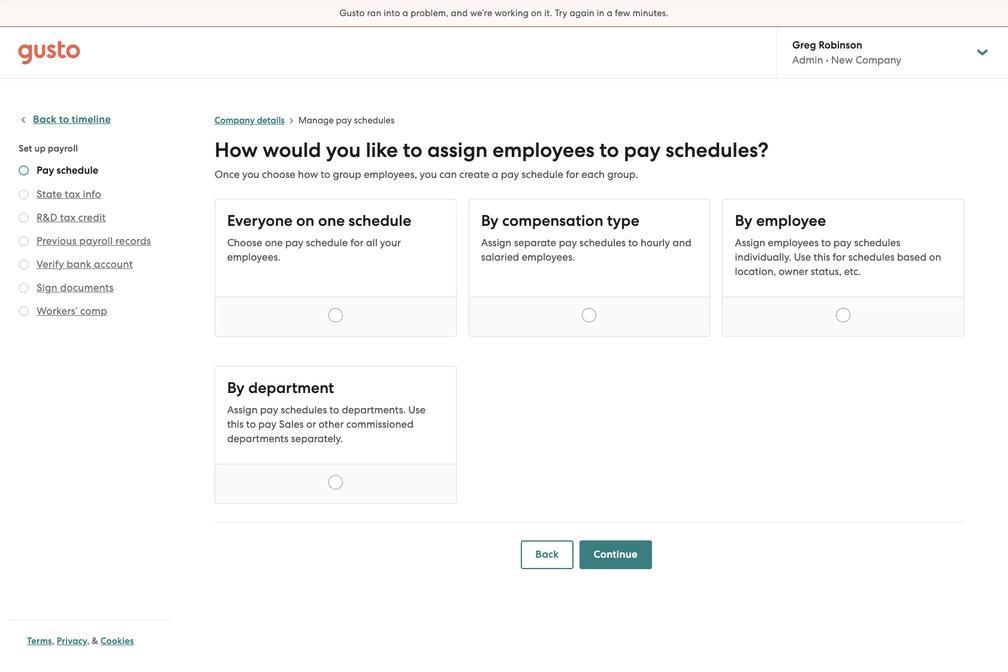 Task type: locate. For each thing, give the bounding box(es) containing it.
schedules?
[[666, 138, 769, 163]]

to up status,
[[822, 237, 832, 249]]

by up individually.
[[736, 212, 753, 230]]

up
[[34, 143, 46, 154]]

0 horizontal spatial you
[[242, 169, 260, 181]]

details
[[257, 115, 285, 126]]

2 horizontal spatial for
[[833, 251, 846, 263]]

tax for info
[[65, 188, 80, 200]]

everyone on one schedule
[[227, 212, 412, 230]]

3 check image from the top
[[19, 283, 29, 293]]

1 vertical spatial tax
[[60, 212, 76, 224]]

and left we're
[[451, 8, 468, 19]]

assign
[[428, 138, 488, 163]]

0 vertical spatial use
[[794, 251, 812, 263]]

1 horizontal spatial employees.
[[522, 251, 576, 263]]

a right in
[[607, 8, 613, 19]]

1 horizontal spatial by
[[481, 212, 499, 230]]

state tax info
[[37, 188, 101, 200]]

on left it.
[[531, 8, 542, 19]]

check image left r&d
[[19, 213, 29, 223]]

pay right create
[[501, 169, 519, 181]]

0 vertical spatial one
[[318, 212, 345, 230]]

employees. inside the choose one pay schedule for all your employees.
[[227, 251, 281, 263]]

this up departments
[[227, 419, 244, 431]]

1 , from the left
[[52, 636, 54, 647]]

schedules up 'like'
[[354, 115, 395, 126]]

departments
[[227, 433, 289, 445]]

assign inside "assign employees to pay schedules individually. use this for schedules based on location, owner status, etc."
[[736, 237, 766, 249]]

1 horizontal spatial back
[[536, 549, 559, 561]]

back for back to timeline
[[33, 113, 57, 126]]

3 check image from the top
[[19, 260, 29, 270]]

greg
[[793, 39, 817, 52]]

0 horizontal spatial employees
[[493, 138, 595, 163]]

by
[[481, 212, 499, 230], [736, 212, 753, 230], [227, 379, 245, 398]]

2 horizontal spatial by
[[736, 212, 753, 230]]

0 horizontal spatial by
[[227, 379, 245, 398]]

on right based
[[930, 251, 942, 263]]

1 horizontal spatial and
[[673, 237, 692, 249]]

check image left previous
[[19, 236, 29, 247]]

,
[[52, 636, 54, 647], [87, 636, 90, 647]]

to inside "assign employees to pay schedules individually. use this for schedules based on location, owner status, etc."
[[822, 237, 832, 249]]

2 horizontal spatial assign
[[736, 237, 766, 249]]

check image left pay
[[19, 166, 29, 176]]

owner
[[779, 266, 809, 278]]

back
[[33, 113, 57, 126], [536, 549, 559, 561]]

0 horizontal spatial back
[[33, 113, 57, 126]]

0 vertical spatial on
[[531, 8, 542, 19]]

separately.
[[291, 433, 343, 445]]

0 vertical spatial and
[[451, 8, 468, 19]]

department
[[248, 379, 334, 398]]

assign up individually.
[[736, 237, 766, 249]]

0 vertical spatial company
[[856, 54, 902, 66]]

to left timeline
[[59, 113, 69, 126]]

check image for state
[[19, 190, 29, 200]]

2 horizontal spatial on
[[930, 251, 942, 263]]

0 horizontal spatial payroll
[[48, 143, 78, 154]]

or
[[306, 419, 316, 431]]

1 horizontal spatial payroll
[[79, 235, 113, 247]]

for
[[566, 169, 579, 181], [351, 237, 364, 249], [833, 251, 846, 263]]

1 horizontal spatial this
[[814, 251, 831, 263]]

schedules up etc. at right top
[[849, 251, 895, 263]]

0 vertical spatial this
[[814, 251, 831, 263]]

0 vertical spatial payroll
[[48, 143, 78, 154]]

again
[[570, 8, 595, 19]]

payroll down credit
[[79, 235, 113, 247]]

pay
[[336, 115, 352, 126], [624, 138, 661, 163], [501, 169, 519, 181], [286, 237, 304, 249], [559, 237, 577, 249], [834, 237, 852, 249], [260, 404, 278, 416], [259, 419, 277, 431]]

ran
[[367, 8, 382, 19]]

set
[[19, 143, 32, 154]]

pay inside assign separate pay schedules to hourly and salaried employees.
[[559, 237, 577, 249]]

1 vertical spatial check image
[[19, 236, 29, 247]]

0 horizontal spatial for
[[351, 237, 364, 249]]

2 vertical spatial check image
[[19, 283, 29, 293]]

pay schedule
[[37, 164, 98, 177]]

you up group
[[326, 138, 361, 163]]

employees.
[[227, 251, 281, 263], [522, 251, 576, 263]]

check image for sign
[[19, 283, 29, 293]]

company right new
[[856, 54, 902, 66]]

assign inside assign pay schedules to departments. use this to pay sales or other commissioned departments separately.
[[227, 404, 258, 416]]

tax right r&d
[[60, 212, 76, 224]]

1 horizontal spatial ,
[[87, 636, 90, 647]]

0 horizontal spatial use
[[409, 404, 426, 416]]

1 horizontal spatial use
[[794, 251, 812, 263]]

0 vertical spatial employees
[[493, 138, 595, 163]]

1 horizontal spatial a
[[492, 169, 499, 181]]

schedule up compensation
[[522, 169, 564, 181]]

1 vertical spatial and
[[673, 237, 692, 249]]

to left hourly
[[629, 237, 638, 249]]

2 horizontal spatial a
[[607, 8, 613, 19]]

2 employees. from the left
[[522, 251, 576, 263]]

to right 'like'
[[403, 138, 423, 163]]

pay up etc. at right top
[[834, 237, 852, 249]]

by up salaried
[[481, 212, 499, 230]]

comp
[[80, 305, 107, 317]]

1 vertical spatial for
[[351, 237, 364, 249]]

manage pay schedules
[[298, 115, 395, 126]]

schedules up or
[[281, 404, 327, 416]]

2 vertical spatial on
[[930, 251, 942, 263]]

1 check image from the top
[[19, 213, 29, 223]]

schedule down the everyone on one schedule
[[306, 237, 348, 249]]

each
[[582, 169, 605, 181]]

salaried
[[481, 251, 520, 263]]

terms
[[27, 636, 52, 647]]

assign for compensation
[[481, 237, 512, 249]]

sales
[[279, 419, 304, 431]]

0 horizontal spatial and
[[451, 8, 468, 19]]

use up commissioned
[[409, 404, 426, 416]]

pay down by compensation type
[[559, 237, 577, 249]]

1 vertical spatial on
[[296, 212, 315, 230]]

1 employees. from the left
[[227, 251, 281, 263]]

this up status,
[[814, 251, 831, 263]]

for inside how would you like to assign employees to pay schedules? once you choose how to group employees, you can create a pay schedule for each group.
[[566, 169, 579, 181]]

by compensation type
[[481, 212, 640, 230]]

workers'
[[37, 305, 78, 317]]

one
[[318, 212, 345, 230], [265, 237, 283, 249]]

workers' comp button
[[37, 304, 107, 318]]

verify bank account button
[[37, 257, 133, 272]]

for left all
[[351, 237, 364, 249]]

schedules
[[354, 115, 395, 126], [580, 237, 626, 249], [855, 237, 901, 249], [849, 251, 895, 263], [281, 404, 327, 416]]

1 vertical spatial employees
[[769, 237, 819, 249]]

2 check image from the top
[[19, 190, 29, 200]]

0 horizontal spatial company
[[215, 115, 255, 126]]

problem,
[[411, 8, 449, 19]]

schedules up based
[[855, 237, 901, 249]]

employees. down separate
[[522, 251, 576, 263]]

use up the owner
[[794, 251, 812, 263]]

tax
[[65, 188, 80, 200], [60, 212, 76, 224]]

company up how
[[215, 115, 255, 126]]

None radio
[[837, 308, 851, 323]]

privacy link
[[57, 636, 87, 647]]

create
[[460, 169, 490, 181]]

pay schedule list
[[19, 164, 166, 321]]

0 horizontal spatial assign
[[227, 404, 258, 416]]

pay inside "assign employees to pay schedules individually. use this for schedules based on location, owner status, etc."
[[834, 237, 852, 249]]

info
[[83, 188, 101, 200]]

0 vertical spatial for
[[566, 169, 579, 181]]

schedule inside list
[[57, 164, 98, 177]]

assign up salaried
[[481, 237, 512, 249]]

schedule
[[57, 164, 98, 177], [522, 169, 564, 181], [349, 212, 412, 230], [306, 237, 348, 249]]

employees. down choose
[[227, 251, 281, 263]]

and right hourly
[[673, 237, 692, 249]]

a right create
[[492, 169, 499, 181]]

check image
[[19, 166, 29, 176], [19, 190, 29, 200], [19, 260, 29, 270], [19, 306, 29, 317]]

1 vertical spatial use
[[409, 404, 426, 416]]

and
[[451, 8, 468, 19], [673, 237, 692, 249]]

tax left info
[[65, 188, 80, 200]]

check image left verify
[[19, 260, 29, 270]]

pay down the everyone on one schedule
[[286, 237, 304, 249]]

state
[[37, 188, 62, 200]]

employees down employee
[[769, 237, 819, 249]]

employees up each
[[493, 138, 595, 163]]

compensation
[[503, 212, 604, 230]]

assign
[[481, 237, 512, 249], [736, 237, 766, 249], [227, 404, 258, 416]]

a right into
[[403, 8, 409, 19]]

1 vertical spatial this
[[227, 419, 244, 431]]

by for by employee
[[736, 212, 753, 230]]

pay
[[37, 164, 54, 177]]

separate
[[514, 237, 557, 249]]

you left can
[[420, 169, 437, 181]]

0 horizontal spatial ,
[[52, 636, 54, 647]]

4 check image from the top
[[19, 306, 29, 317]]

check image left workers' in the left top of the page
[[19, 306, 29, 317]]

one down everyone
[[265, 237, 283, 249]]

you right "once" at the left of page
[[242, 169, 260, 181]]

0 vertical spatial tax
[[65, 188, 80, 200]]

, left &
[[87, 636, 90, 647]]

tax inside button
[[65, 188, 80, 200]]

check image for workers'
[[19, 306, 29, 317]]

one up the choose one pay schedule for all your employees.
[[318, 212, 345, 230]]

assign up departments
[[227, 404, 258, 416]]

1 vertical spatial payroll
[[79, 235, 113, 247]]

1 horizontal spatial for
[[566, 169, 579, 181]]

employees inside "assign employees to pay schedules individually. use this for schedules based on location, owner status, etc."
[[769, 237, 819, 249]]

departments.
[[342, 404, 406, 416]]

by up departments
[[227, 379, 245, 398]]

None button
[[215, 199, 457, 337], [469, 199, 711, 337], [723, 199, 965, 337], [215, 366, 457, 504], [215, 199, 457, 337], [469, 199, 711, 337], [723, 199, 965, 337], [215, 366, 457, 504]]

back inside button
[[33, 113, 57, 126]]

0 horizontal spatial this
[[227, 419, 244, 431]]

your
[[380, 237, 401, 249]]

hourly
[[641, 237, 671, 249]]

assign inside assign separate pay schedules to hourly and salaried employees.
[[481, 237, 512, 249]]

0 vertical spatial check image
[[19, 213, 29, 223]]

, left privacy link on the bottom
[[52, 636, 54, 647]]

1 vertical spatial back
[[536, 549, 559, 561]]

employees
[[493, 138, 595, 163], [769, 237, 819, 249]]

check image
[[19, 213, 29, 223], [19, 236, 29, 247], [19, 283, 29, 293]]

1 vertical spatial one
[[265, 237, 283, 249]]

for left each
[[566, 169, 579, 181]]

company
[[856, 54, 902, 66], [215, 115, 255, 126]]

for inside "assign employees to pay schedules individually. use this for schedules based on location, owner status, etc."
[[833, 251, 846, 263]]

schedule up state tax info button
[[57, 164, 98, 177]]

1 horizontal spatial one
[[318, 212, 345, 230]]

None radio
[[329, 308, 343, 323], [583, 308, 597, 323], [329, 476, 343, 490], [329, 308, 343, 323], [583, 308, 597, 323], [329, 476, 343, 490]]

payroll up pay schedule
[[48, 143, 78, 154]]

previous payroll records button
[[37, 234, 151, 248]]

location,
[[736, 266, 777, 278]]

2 horizontal spatial you
[[420, 169, 437, 181]]

other
[[319, 419, 344, 431]]

all
[[366, 237, 378, 249]]

gusto ran into a problem, and we're working on it. try again in a few minutes.
[[340, 8, 669, 19]]

0 vertical spatial back
[[33, 113, 57, 126]]

1 vertical spatial company
[[215, 115, 255, 126]]

1 horizontal spatial company
[[856, 54, 902, 66]]

1 horizontal spatial assign
[[481, 237, 512, 249]]

schedules down type
[[580, 237, 626, 249]]

tax inside button
[[60, 212, 76, 224]]

previous payroll records
[[37, 235, 151, 247]]

payroll inside button
[[79, 235, 113, 247]]

r&d
[[37, 212, 58, 224]]

this
[[814, 251, 831, 263], [227, 419, 244, 431]]

check image left sign
[[19, 283, 29, 293]]

check image left state
[[19, 190, 29, 200]]

schedule inside the choose one pay schedule for all your employees.
[[306, 237, 348, 249]]

0 horizontal spatial on
[[296, 212, 315, 230]]

state tax info button
[[37, 187, 101, 202]]

on
[[531, 8, 542, 19], [296, 212, 315, 230], [930, 251, 942, 263]]

1 horizontal spatial employees
[[769, 237, 819, 249]]

company inside "greg robinson admin • new company"
[[856, 54, 902, 66]]

documents
[[60, 282, 114, 294]]

2 check image from the top
[[19, 236, 29, 247]]

status,
[[811, 266, 842, 278]]

0 horizontal spatial employees.
[[227, 251, 281, 263]]

2 vertical spatial for
[[833, 251, 846, 263]]

for up status,
[[833, 251, 846, 263]]

0 horizontal spatial one
[[265, 237, 283, 249]]

everyone
[[227, 212, 293, 230]]

on up the choose one pay schedule for all your employees.
[[296, 212, 315, 230]]

0 horizontal spatial a
[[403, 8, 409, 19]]



Task type: describe. For each thing, give the bounding box(es) containing it.
how
[[298, 169, 318, 181]]

assign employees to pay schedules individually. use this for schedules based on location, owner status, etc.
[[736, 237, 942, 278]]

individually.
[[736, 251, 792, 263]]

group
[[333, 169, 361, 181]]

choose
[[262, 169, 296, 181]]

1 horizontal spatial you
[[326, 138, 361, 163]]

sign documents
[[37, 282, 114, 294]]

it.
[[545, 8, 553, 19]]

one inside the choose one pay schedule for all your employees.
[[265, 237, 283, 249]]

this inside "assign employees to pay schedules individually. use this for schedules based on location, owner status, etc."
[[814, 251, 831, 263]]

records
[[116, 235, 151, 247]]

pay up departments
[[259, 419, 277, 431]]

verify bank account
[[37, 259, 133, 270]]

by for by department
[[227, 379, 245, 398]]

choose one pay schedule for all your employees.
[[227, 237, 401, 263]]

once
[[215, 169, 240, 181]]

by for by compensation type
[[481, 212, 499, 230]]

tax for credit
[[60, 212, 76, 224]]

verify
[[37, 259, 64, 270]]

in
[[597, 8, 605, 19]]

use inside assign pay schedules to departments. use this to pay sales or other commissioned departments separately.
[[409, 404, 426, 416]]

based
[[898, 251, 927, 263]]

2 , from the left
[[87, 636, 90, 647]]

on inside "assign employees to pay schedules individually. use this for schedules based on location, owner status, etc."
[[930, 251, 942, 263]]

&
[[92, 636, 98, 647]]

back link
[[521, 541, 574, 570]]

sign
[[37, 282, 58, 294]]

employee
[[757, 212, 827, 230]]

minutes.
[[633, 8, 669, 19]]

schedule up all
[[349, 212, 412, 230]]

pay inside the choose one pay schedule for all your employees.
[[286, 237, 304, 249]]

commissioned
[[347, 419, 414, 431]]

back to timeline button
[[19, 113, 111, 127]]

employees inside how would you like to assign employees to pay schedules? once you choose how to group employees, you can create a pay schedule for each group.
[[493, 138, 595, 163]]

how
[[215, 138, 258, 163]]

a inside how would you like to assign employees to pay schedules? once you choose how to group employees, you can create a pay schedule for each group.
[[492, 169, 499, 181]]

how would you like to assign employees to pay schedules? once you choose how to group employees, you can create a pay schedule for each group.
[[215, 138, 769, 181]]

pay right manage
[[336, 115, 352, 126]]

group.
[[608, 169, 639, 181]]

company details link
[[215, 115, 285, 126]]

manage
[[298, 115, 334, 126]]

•
[[826, 54, 829, 66]]

schedules inside assign separate pay schedules to hourly and salaried employees.
[[580, 237, 626, 249]]

for inside the choose one pay schedule for all your employees.
[[351, 237, 364, 249]]

can
[[440, 169, 457, 181]]

sign documents button
[[37, 281, 114, 295]]

assign for department
[[227, 404, 258, 416]]

back to timeline
[[33, 113, 111, 126]]

by department
[[227, 379, 334, 398]]

home image
[[18, 40, 80, 64]]

type
[[608, 212, 640, 230]]

working
[[495, 8, 529, 19]]

terms link
[[27, 636, 52, 647]]

back for back
[[536, 549, 559, 561]]

previous
[[37, 235, 77, 247]]

robinson
[[819, 39, 863, 52]]

to right "how"
[[321, 169, 331, 181]]

to inside back to timeline button
[[59, 113, 69, 126]]

employees. inside assign separate pay schedules to hourly and salaried employees.
[[522, 251, 576, 263]]

pay down by department
[[260, 404, 278, 416]]

assign pay schedules to departments. use this to pay sales or other commissioned departments separately.
[[227, 404, 426, 445]]

choose
[[227, 237, 263, 249]]

r&d tax credit button
[[37, 211, 106, 225]]

check image for previous
[[19, 236, 29, 247]]

to up group.
[[600, 138, 620, 163]]

schedules inside assign pay schedules to departments. use this to pay sales or other commissioned departments separately.
[[281, 404, 327, 416]]

new
[[832, 54, 854, 66]]

would
[[263, 138, 321, 163]]

set up payroll
[[19, 143, 78, 154]]

account
[[94, 259, 133, 270]]

continue button
[[580, 541, 652, 570]]

pay up group.
[[624, 138, 661, 163]]

terms , privacy , & cookies
[[27, 636, 134, 647]]

credit
[[78, 212, 106, 224]]

by employee
[[736, 212, 827, 230]]

cookies button
[[101, 635, 134, 649]]

use inside "assign employees to pay schedules individually. use this for schedules based on location, owner status, etc."
[[794, 251, 812, 263]]

to up departments
[[246, 419, 256, 431]]

greg robinson admin • new company
[[793, 39, 902, 66]]

continue
[[594, 549, 638, 561]]

check image for r&d
[[19, 213, 29, 223]]

privacy
[[57, 636, 87, 647]]

1 horizontal spatial on
[[531, 8, 542, 19]]

cookies
[[101, 636, 134, 647]]

schedule inside how would you like to assign employees to pay schedules? once you choose how to group employees, you can create a pay schedule for each group.
[[522, 169, 564, 181]]

gusto
[[340, 8, 365, 19]]

try
[[555, 8, 568, 19]]

1 check image from the top
[[19, 166, 29, 176]]

admin
[[793, 54, 824, 66]]

bank
[[67, 259, 91, 270]]

like
[[366, 138, 398, 163]]

to up "other"
[[330, 404, 339, 416]]

we're
[[470, 8, 493, 19]]

this inside assign pay schedules to departments. use this to pay sales or other commissioned departments separately.
[[227, 419, 244, 431]]

workers' comp
[[37, 305, 107, 317]]

assign for employee
[[736, 237, 766, 249]]

to inside assign separate pay schedules to hourly and salaried employees.
[[629, 237, 638, 249]]

and inside assign separate pay schedules to hourly and salaried employees.
[[673, 237, 692, 249]]

check image for verify
[[19, 260, 29, 270]]

assign separate pay schedules to hourly and salaried employees.
[[481, 237, 692, 263]]

timeline
[[72, 113, 111, 126]]

employees,
[[364, 169, 417, 181]]

few
[[615, 8, 631, 19]]



Task type: vqa. For each thing, say whether or not it's contained in the screenshot.
the left you
yes



